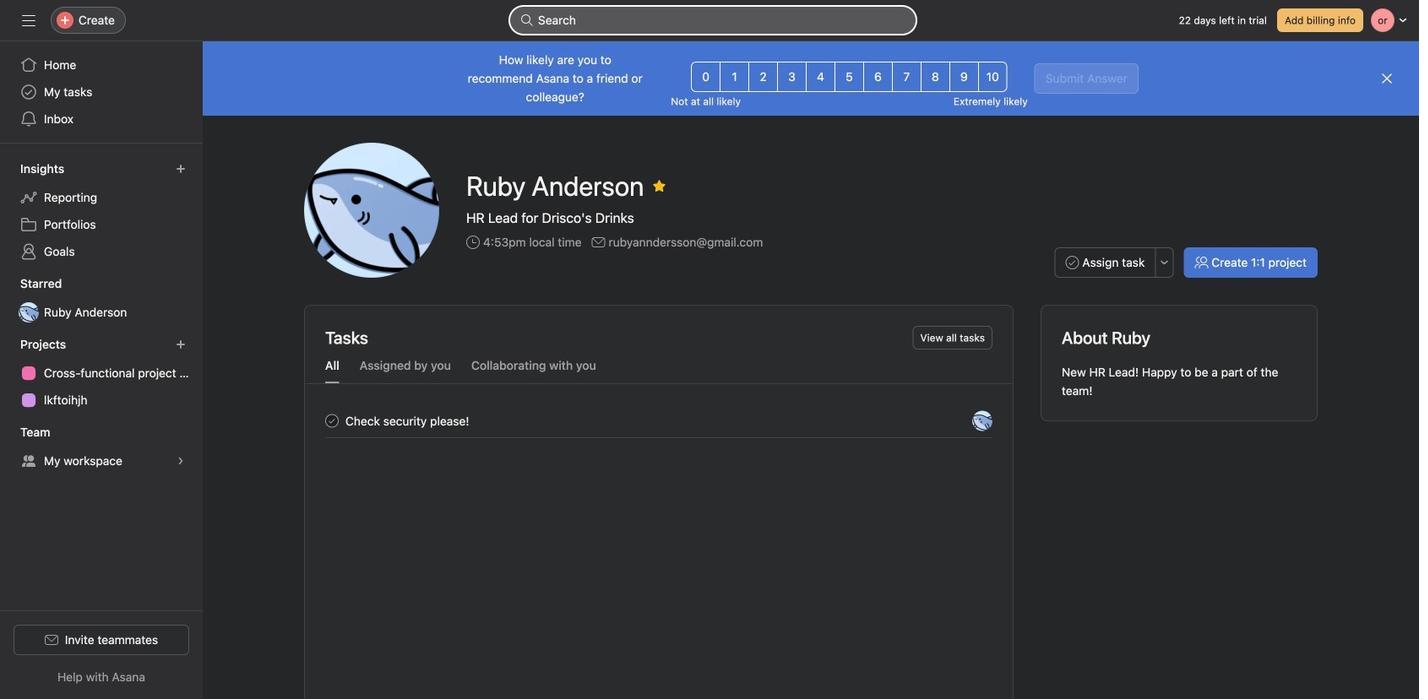 Task type: describe. For each thing, give the bounding box(es) containing it.
starred element
[[0, 269, 203, 330]]

new project or portfolio image
[[176, 340, 186, 350]]

toggle assignee popover image
[[973, 411, 993, 431]]

see details, my workspace image
[[176, 456, 186, 467]]

insights element
[[0, 154, 203, 269]]

teams element
[[0, 418, 203, 478]]

mark complete image
[[322, 411, 342, 431]]

prominent image
[[521, 14, 534, 27]]



Task type: locate. For each thing, give the bounding box(es) containing it.
dismiss image
[[1381, 72, 1395, 85]]

None radio
[[749, 62, 779, 92], [806, 62, 836, 92], [835, 62, 865, 92], [892, 62, 922, 92], [921, 62, 951, 92], [950, 62, 979, 92], [979, 62, 1008, 92], [749, 62, 779, 92], [806, 62, 836, 92], [835, 62, 865, 92], [892, 62, 922, 92], [921, 62, 951, 92], [950, 62, 979, 92], [979, 62, 1008, 92]]

option group
[[692, 62, 1008, 92]]

new insights image
[[176, 164, 186, 174]]

global element
[[0, 41, 203, 143]]

Mark complete checkbox
[[322, 411, 342, 431]]

list box
[[511, 7, 916, 34]]

tasks tabs tab list
[[305, 357, 1013, 385]]

projects element
[[0, 330, 203, 418]]

hide sidebar image
[[22, 14, 35, 27]]

remove from starred image
[[653, 179, 666, 193]]

list item
[[305, 405, 1013, 438]]

None radio
[[692, 62, 721, 92], [720, 62, 750, 92], [778, 62, 807, 92], [864, 62, 893, 92], [692, 62, 721, 92], [720, 62, 750, 92], [778, 62, 807, 92], [864, 62, 893, 92]]



Task type: vqa. For each thing, say whether or not it's contained in the screenshot.
Mark complete option at the bottom left of the page
yes



